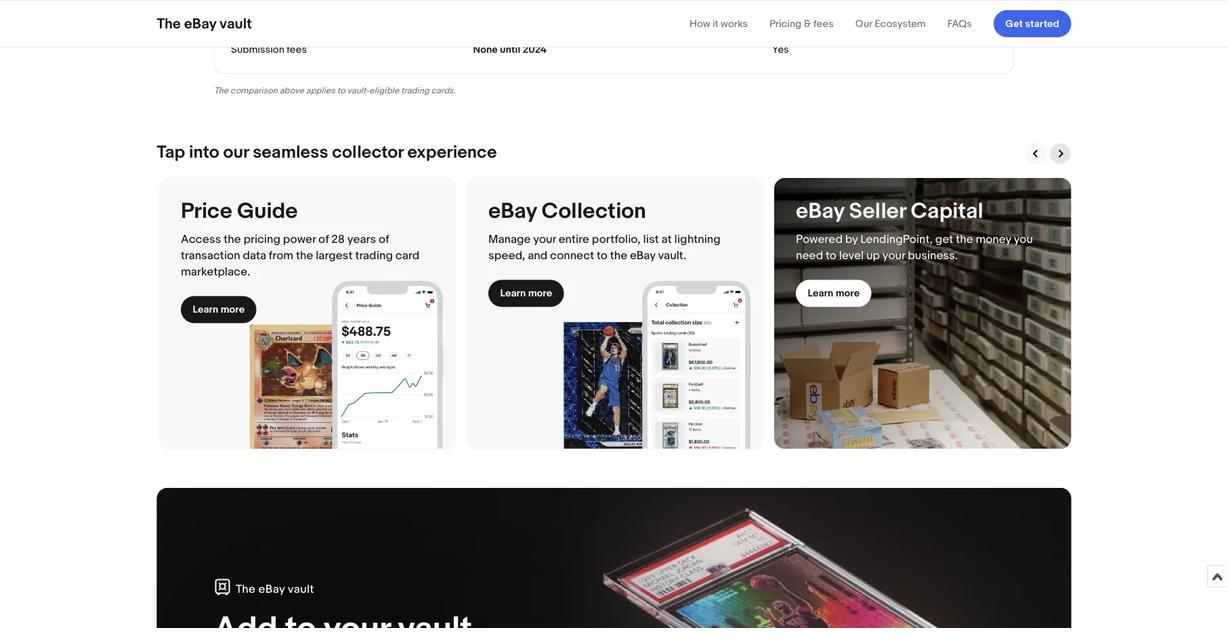 Task type: describe. For each thing, give the bounding box(es) containing it.
powered by lendingpoint, get the money you need to level up your business.
[[796, 232, 1033, 263]]

1 vertical spatial the
[[214, 85, 228, 96]]

works
[[721, 18, 748, 30]]

until
[[500, 44, 521, 56]]

trading inside access the pricing power of 28 years of transaction data from the largest trading card marketplace.
[[355, 249, 393, 263]]

your inside powered by lendingpoint, get the money you need to level up your business.
[[883, 249, 906, 263]]

previous image
[[1030, 148, 1043, 160]]

0 horizontal spatial to
[[337, 85, 345, 96]]

more for seller
[[836, 288, 860, 300]]

https://ir.ebaystatic.com/cr/v/c01/vault/ecosystem price guide.jpg image
[[159, 178, 456, 449]]

manage
[[489, 232, 531, 247]]

power
[[283, 232, 316, 247]]

1 horizontal spatial fees
[[814, 18, 834, 30]]

business.
[[908, 249, 958, 263]]

0 horizontal spatial vault
[[220, 15, 252, 33]]

learn more for guide
[[193, 304, 245, 316]]

access the pricing power of 28 years of transaction data from the largest trading card marketplace.
[[181, 232, 420, 279]]

learn more for seller
[[808, 288, 860, 300]]

submission
[[231, 44, 285, 56]]

experience
[[408, 142, 497, 163]]

get
[[936, 232, 954, 247]]

none until 2024
[[473, 44, 547, 56]]

from
[[269, 249, 293, 263]]

to inside powered by lendingpoint, get the money you need to level up your business.
[[826, 249, 837, 263]]

card
[[396, 249, 420, 263]]

cards.
[[431, 85, 456, 96]]

1 of from the left
[[319, 232, 329, 247]]

by
[[845, 232, 858, 247]]

faqs
[[948, 18, 972, 30]]

need
[[796, 249, 823, 263]]

our
[[856, 18, 873, 30]]

yes
[[772, 44, 789, 56]]

lendingpoint,
[[861, 232, 933, 247]]

into
[[189, 142, 219, 163]]

get started
[[1006, 18, 1060, 30]]

2 vertical spatial the
[[236, 583, 256, 597]]

the inside manage your entire portfolio, list at lightning speed, and connect to the ebay vault.
[[610, 249, 628, 263]]

ebay seller capital image
[[775, 178, 1072, 449]]

collector
[[332, 142, 404, 163]]

to inside manage your entire portfolio, list at lightning speed, and connect to the ebay vault.
[[597, 249, 608, 263]]

learn for ebay collection
[[500, 288, 526, 300]]

portfolio,
[[592, 232, 641, 247]]

entire
[[559, 232, 590, 247]]

tap into our seamless collector experience
[[157, 142, 497, 163]]

ebay inside manage your entire portfolio, list at lightning speed, and connect to the ebay vault.
[[630, 249, 656, 263]]

pricing & fees
[[770, 18, 834, 30]]



Task type: vqa. For each thing, say whether or not it's contained in the screenshot.
Top
no



Task type: locate. For each thing, give the bounding box(es) containing it.
comparison
[[230, 85, 278, 96]]

how it works link
[[690, 18, 748, 30]]

of
[[319, 232, 329, 247], [379, 232, 389, 247]]

money
[[976, 232, 1012, 247]]

ebay seller capital
[[796, 198, 984, 225]]

learn for price guide
[[193, 304, 218, 316]]

manage your entire portfolio, list at lightning speed, and connect to the ebay vault.
[[489, 232, 721, 263]]

trading
[[401, 85, 429, 96], [355, 249, 393, 263]]

0 horizontal spatial learn more
[[193, 304, 245, 316]]

learn more
[[500, 288, 552, 300], [808, 288, 860, 300], [193, 304, 245, 316]]

speed,
[[489, 249, 525, 263]]

1 horizontal spatial learn more
[[500, 288, 552, 300]]

at
[[662, 232, 672, 247]]

your inside manage your entire portfolio, list at lightning speed, and connect to the ebay vault.
[[533, 232, 556, 247]]

fees
[[814, 18, 834, 30], [287, 44, 307, 56]]

pricing
[[770, 18, 802, 30]]

applies
[[306, 85, 335, 96]]

eligible
[[370, 85, 399, 96]]

0 vertical spatial vault
[[220, 15, 252, 33]]

1 vertical spatial your
[[883, 249, 906, 263]]

the down portfolio,
[[610, 249, 628, 263]]

more
[[528, 288, 552, 300], [836, 288, 860, 300], [221, 304, 245, 316]]

2 horizontal spatial to
[[826, 249, 837, 263]]

to
[[337, 85, 345, 96], [597, 249, 608, 263], [826, 249, 837, 263]]

transaction
[[181, 249, 240, 263]]

access
[[181, 232, 221, 247]]

1 vertical spatial trading
[[355, 249, 393, 263]]

the
[[157, 15, 181, 33], [214, 85, 228, 96], [236, 583, 256, 597]]

0 vertical spatial fees
[[814, 18, 834, 30]]

1 horizontal spatial learn
[[500, 288, 526, 300]]

of right years
[[379, 232, 389, 247]]

price
[[181, 198, 232, 225]]

2 horizontal spatial learn
[[808, 288, 834, 300]]

up
[[867, 249, 880, 263]]

the ebay vault
[[157, 15, 252, 33], [236, 583, 314, 597]]

learn for ebay seller capital
[[808, 288, 834, 300]]

seamless
[[253, 142, 328, 163]]

data
[[243, 249, 266, 263]]

list
[[643, 232, 659, 247]]

https://ir.ebaystatic.com/cr/v/c01/vault/ecosystem collection.jpg image
[[467, 178, 764, 449]]

the right get
[[956, 232, 973, 247]]

the up transaction
[[224, 232, 241, 247]]

largest
[[316, 249, 353, 263]]

0 horizontal spatial trading
[[355, 249, 393, 263]]

learn down need
[[808, 288, 834, 300]]

powered
[[796, 232, 843, 247]]

submission fees
[[231, 44, 307, 56]]

the down the power
[[296, 249, 313, 263]]

2 of from the left
[[379, 232, 389, 247]]

none
[[473, 44, 498, 56]]

0 vertical spatial your
[[533, 232, 556, 247]]

get
[[1006, 18, 1023, 30]]

guide
[[237, 198, 298, 225]]

how
[[690, 18, 711, 30]]

ebay collection
[[489, 198, 646, 225]]

learn down marketplace.
[[193, 304, 218, 316]]

level
[[839, 249, 864, 263]]

vault
[[220, 15, 252, 33], [288, 583, 314, 597]]

to left vault-
[[337, 85, 345, 96]]

ebay
[[184, 15, 216, 33], [489, 198, 537, 225], [796, 198, 845, 225], [630, 249, 656, 263], [259, 583, 285, 597]]

learn more down marketplace.
[[193, 304, 245, 316]]

ecosystem
[[875, 18, 926, 30]]

learn more down and
[[500, 288, 552, 300]]

get started link
[[994, 10, 1072, 37]]

trading left cards.
[[401, 85, 429, 96]]

2 horizontal spatial the
[[236, 583, 256, 597]]

1 vertical spatial the ebay vault
[[236, 583, 314, 597]]

fees right submission
[[287, 44, 307, 56]]

0 vertical spatial the
[[157, 15, 181, 33]]

group
[[157, 176, 1072, 467]]

of left 28
[[319, 232, 329, 247]]

the
[[224, 232, 241, 247], [956, 232, 973, 247], [296, 249, 313, 263], [610, 249, 628, 263]]

learn more for collection
[[500, 288, 552, 300]]

tap
[[157, 142, 185, 163]]

more down and
[[528, 288, 552, 300]]

more for collection
[[528, 288, 552, 300]]

2 horizontal spatial more
[[836, 288, 860, 300]]

it
[[713, 18, 719, 30]]

carousel navigation element
[[1023, 143, 1072, 165]]

our
[[223, 142, 249, 163]]

collection
[[542, 198, 646, 225]]

how it works
[[690, 18, 748, 30]]

trading down years
[[355, 249, 393, 263]]

the inside powered by lendingpoint, get the money you need to level up your business.
[[956, 232, 973, 247]]

next image
[[1055, 148, 1067, 160]]

to down portfolio,
[[597, 249, 608, 263]]

vault-
[[347, 85, 370, 96]]

your up and
[[533, 232, 556, 247]]

0 vertical spatial the ebay vault
[[157, 15, 252, 33]]

seller
[[849, 198, 906, 225]]

1 vertical spatial fees
[[287, 44, 307, 56]]

2 horizontal spatial learn more
[[808, 288, 860, 300]]

learn
[[500, 288, 526, 300], [808, 288, 834, 300], [193, 304, 218, 316]]

your down lendingpoint, at the top right of page
[[883, 249, 906, 263]]

lightning
[[675, 232, 721, 247]]

1 horizontal spatial of
[[379, 232, 389, 247]]

marketplace.
[[181, 265, 250, 279]]

fees right &
[[814, 18, 834, 30]]

2024
[[523, 44, 547, 56]]

to down powered on the right top
[[826, 249, 837, 263]]

0 horizontal spatial fees
[[287, 44, 307, 56]]

you
[[1014, 232, 1033, 247]]

0 vertical spatial trading
[[401, 85, 429, 96]]

0 horizontal spatial more
[[221, 304, 245, 316]]

capital
[[911, 198, 984, 225]]

0 horizontal spatial of
[[319, 232, 329, 247]]

more down marketplace.
[[221, 304, 245, 316]]

1 vertical spatial vault
[[288, 583, 314, 597]]

learn more down level
[[808, 288, 860, 300]]

the comparison above applies to vault-eligible trading cards.
[[214, 85, 456, 96]]

vault.
[[658, 249, 687, 263]]

0 horizontal spatial the
[[157, 15, 181, 33]]

1 horizontal spatial to
[[597, 249, 608, 263]]

more down level
[[836, 288, 860, 300]]

our ecosystem link
[[856, 18, 926, 30]]

our ecosystem
[[856, 18, 926, 30]]

1 horizontal spatial your
[[883, 249, 906, 263]]

pricing & fees link
[[770, 18, 834, 30]]

28
[[332, 232, 345, 247]]

pricing
[[244, 232, 281, 247]]

faqs link
[[948, 18, 972, 30]]

years
[[348, 232, 376, 247]]

&
[[804, 18, 812, 30]]

and
[[528, 249, 548, 263]]

1 horizontal spatial trading
[[401, 85, 429, 96]]

1 horizontal spatial vault
[[288, 583, 314, 597]]

learn down speed,
[[500, 288, 526, 300]]

0 horizontal spatial learn
[[193, 304, 218, 316]]

1 horizontal spatial more
[[528, 288, 552, 300]]

above
[[280, 85, 304, 96]]

group containing price guide
[[157, 176, 1072, 467]]

connect
[[550, 249, 594, 263]]

price guide
[[181, 198, 298, 225]]

1 horizontal spatial the
[[214, 85, 228, 96]]

your
[[533, 232, 556, 247], [883, 249, 906, 263]]

started
[[1026, 18, 1060, 30]]

0 horizontal spatial your
[[533, 232, 556, 247]]

more for guide
[[221, 304, 245, 316]]



